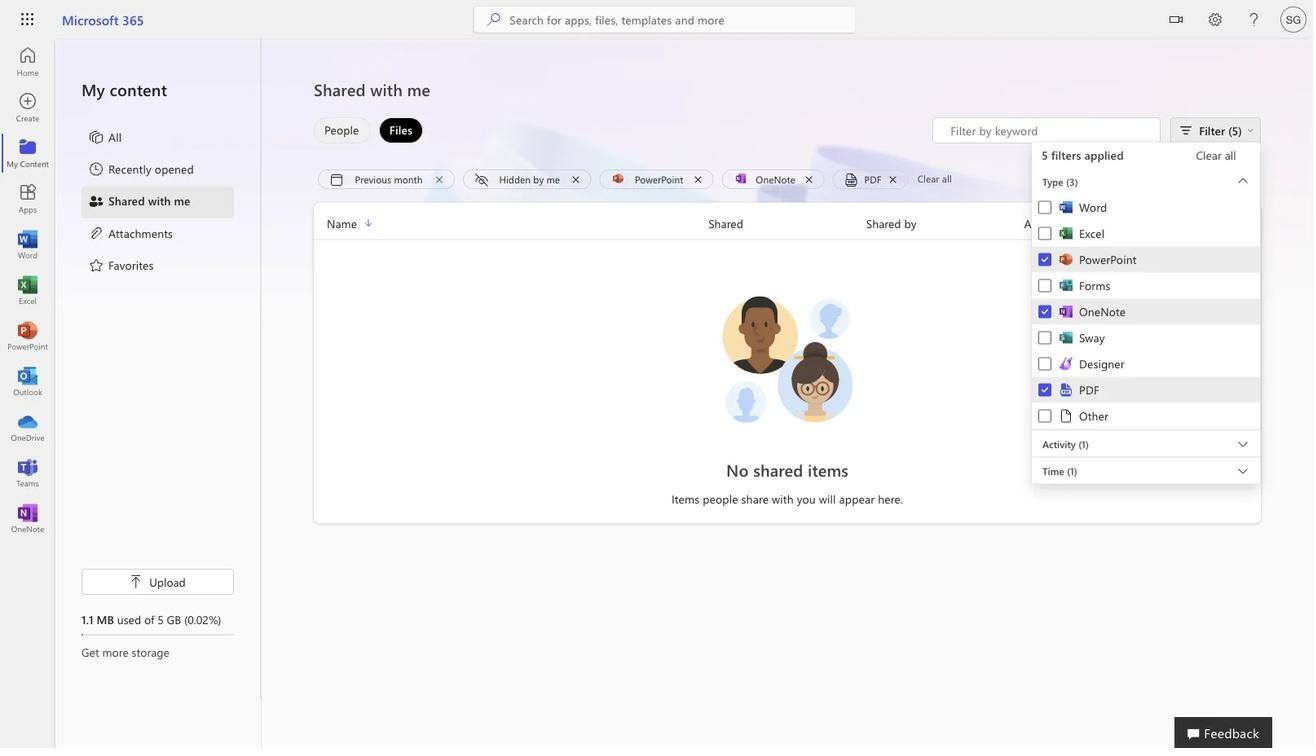 Task type: describe. For each thing, give the bounding box(es) containing it.
apps image
[[20, 191, 36, 207]]

used
[[117, 612, 141, 627]]

you
[[797, 492, 816, 507]]

type (3)
[[1043, 175, 1078, 188]]

sg button
[[1274, 0, 1314, 39]]

Filter by keyword text field
[[949, 122, 1152, 139]]

microsoft
[[62, 11, 119, 28]]

excel image
[[20, 282, 36, 298]]

powerpoint inside checkbox item
[[1080, 252, 1137, 267]]

5 inside the my content left pane navigation navigation
[[157, 612, 164, 627]]

home image
[[20, 54, 36, 70]]

shared by
[[867, 216, 917, 231]]

files tab
[[375, 117, 427, 144]]

pdf inside pdf button
[[865, 172, 882, 185]]

applied
[[1085, 148, 1124, 163]]

menu containing word
[[1032, 194, 1261, 430]]

time (1) button
[[1032, 458, 1261, 484]]

(0.02%)
[[184, 612, 221, 627]]

type (3) button
[[1032, 168, 1261, 194]]

people
[[703, 492, 738, 507]]

shared with me element
[[88, 193, 191, 212]]

items
[[672, 492, 700, 507]]

word image
[[20, 236, 36, 253]]

files
[[390, 122, 413, 137]]

activity, column 4 of 4 column header
[[1025, 214, 1261, 233]]

365
[[122, 11, 144, 28]]

get
[[82, 645, 99, 660]]

(3)
[[1067, 175, 1078, 188]]

activity for activity
[[1025, 216, 1062, 231]]

activity for activity (1)
[[1043, 437, 1076, 450]]

other
[[1080, 409, 1109, 424]]

excel
[[1080, 226, 1105, 241]]

name button
[[314, 214, 709, 233]]

items people share with you will appear here. status
[[551, 491, 1025, 508]]

powerpoint button
[[600, 170, 714, 189]]

5 filters applied
[[1042, 148, 1124, 163]]

excel checkbox item
[[1032, 221, 1261, 247]]

name
[[327, 216, 357, 231]]

shared down pdf button on the top right of page
[[867, 216, 901, 231]]

empty state icon image
[[714, 286, 861, 433]]

0 vertical spatial all
[[1225, 148, 1237, 163]]

forms
[[1080, 278, 1111, 293]]

recently opened element
[[88, 161, 194, 180]]

filter (5) 
[[1200, 123, 1254, 138]]

row containing name
[[314, 214, 1261, 240]]

attachments
[[108, 225, 173, 240]]

time
[[1043, 464, 1065, 477]]

will
[[819, 492, 836, 507]]

activity (1)
[[1043, 437, 1089, 450]]

filters
[[1052, 148, 1082, 163]]

me inside shared with me element
[[174, 193, 191, 208]]

powerpoint checkbox item
[[1032, 247, 1261, 273]]

me inside hidden by me button
[[547, 172, 560, 185]]

shared by button
[[867, 214, 1025, 233]]

month
[[394, 172, 423, 185]]

outlook image
[[20, 373, 36, 390]]

0 horizontal spatial all
[[942, 172, 952, 185]]

of
[[144, 612, 154, 627]]

sway
[[1080, 330, 1105, 345]]

get more storage
[[82, 645, 170, 660]]


[[130, 576, 143, 589]]

recently opened
[[108, 161, 194, 176]]

opened
[[155, 161, 194, 176]]

by for hidden
[[534, 172, 544, 185]]

 upload
[[130, 574, 186, 590]]

sway checkbox item
[[1032, 325, 1261, 351]]

0 vertical spatial with
[[370, 79, 403, 100]]

more
[[102, 645, 129, 660]]

previous month button
[[318, 170, 455, 192]]

recently
[[108, 161, 152, 176]]

tab list containing people
[[310, 117, 427, 144]]

0 vertical spatial 5
[[1042, 148, 1048, 163]]

my content left pane navigation navigation
[[55, 39, 261, 700]]

menu inside the my content left pane navigation navigation
[[82, 122, 234, 282]]

1 vertical spatial clear
[[918, 172, 940, 185]]


[[1248, 127, 1254, 134]]

(5)
[[1229, 123, 1243, 138]]

microsoft 365
[[62, 11, 144, 28]]

no shared items
[[727, 459, 849, 481]]



Task type: vqa. For each thing, say whether or not it's contained in the screenshot.
third tab from right
no



Task type: locate. For each thing, give the bounding box(es) containing it.
1 horizontal spatial clear all button
[[1177, 142, 1256, 168]]

Search box. Suggestions appear as you type. search field
[[510, 7, 856, 33]]

pdf checkbox item
[[1032, 376, 1261, 404]]

clear down filter
[[1197, 148, 1222, 163]]

onenote down forms
[[1080, 304, 1126, 319]]

attachments element
[[88, 225, 173, 244]]

pdf
[[865, 172, 882, 185], [1080, 382, 1100, 397]]

clear up "shared by" button
[[918, 172, 940, 185]]

0 horizontal spatial (1)
[[1067, 464, 1078, 477]]

teams image
[[20, 465, 36, 481]]

(1) for activity (1)
[[1079, 437, 1089, 450]]

my content image
[[20, 145, 36, 161]]

1 horizontal spatial pdf
[[1080, 382, 1100, 397]]

0 horizontal spatial powerpoint
[[635, 172, 684, 185]]

0 vertical spatial clear all
[[1197, 148, 1237, 163]]

menu containing all
[[82, 122, 234, 282]]

upload
[[149, 574, 186, 590]]

2 horizontal spatial me
[[547, 172, 560, 185]]

onenote up shared button at the right top
[[756, 172, 796, 185]]

gb
[[167, 612, 181, 627]]

0 horizontal spatial clear all
[[918, 172, 952, 185]]

0 horizontal spatial menu
[[82, 122, 234, 282]]

sg
[[1287, 13, 1301, 26]]

0 horizontal spatial clear
[[918, 172, 940, 185]]

pdf up shared by
[[865, 172, 882, 185]]

0 vertical spatial clear all button
[[1177, 142, 1256, 168]]

0 vertical spatial powerpoint
[[635, 172, 684, 185]]

2 vertical spatial me
[[174, 193, 191, 208]]

0 vertical spatial clear
[[1197, 148, 1222, 163]]

microsoft 365 banner
[[0, 0, 1314, 42]]

create image
[[20, 99, 36, 116]]

1 vertical spatial pdf
[[1080, 382, 1100, 397]]

1 horizontal spatial menu
[[1032, 194, 1261, 430]]

get more storage button
[[82, 644, 234, 660]]

share
[[742, 492, 769, 507]]

0 horizontal spatial by
[[534, 172, 544, 185]]

powerpoint image
[[20, 328, 36, 344]]

clear all button
[[1177, 142, 1256, 168], [913, 170, 957, 189]]

(1) down other
[[1079, 437, 1089, 450]]

clear all button up "shared by" button
[[913, 170, 957, 189]]

onenote
[[756, 172, 796, 185], [1080, 304, 1126, 319]]

mb
[[97, 612, 114, 627]]

with up files
[[370, 79, 403, 100]]

with down recently opened
[[148, 193, 171, 208]]

here.
[[878, 492, 903, 507]]

onenote button
[[722, 170, 825, 189]]

1 horizontal spatial with
[[370, 79, 403, 100]]

designer checkbox item
[[1032, 351, 1261, 377]]

appear
[[840, 492, 875, 507]]

activity
[[1025, 216, 1062, 231], [1043, 437, 1076, 450]]

previous month
[[355, 172, 423, 185]]

1 horizontal spatial clear
[[1197, 148, 1222, 163]]

shared down onenote button
[[709, 216, 744, 231]]

None search field
[[474, 7, 856, 33]]

storage
[[132, 645, 170, 660]]

by down pdf button on the top right of page
[[905, 216, 917, 231]]

menu
[[82, 122, 234, 282], [1032, 194, 1261, 430]]

forms checkbox item
[[1032, 273, 1261, 299]]

5 right of at the left of page
[[157, 612, 164, 627]]

items people share with you will appear here.
[[672, 492, 903, 507]]

0 horizontal spatial shared with me
[[108, 193, 191, 208]]

shared
[[754, 459, 804, 481]]

1 vertical spatial with
[[148, 193, 171, 208]]

0 vertical spatial (1)
[[1079, 437, 1089, 450]]

0 horizontal spatial onenote
[[756, 172, 796, 185]]

2 vertical spatial with
[[772, 492, 794, 507]]

clear
[[1197, 148, 1222, 163], [918, 172, 940, 185]]

status
[[933, 117, 1161, 144]]

me
[[407, 79, 431, 100], [547, 172, 560, 185], [174, 193, 191, 208]]

shared down recently
[[108, 193, 145, 208]]

clear all up "shared by" button
[[918, 172, 952, 185]]

1 vertical spatial activity
[[1043, 437, 1076, 450]]

pdf button
[[833, 170, 909, 192]]

pdf inside pdf checkbox item
[[1080, 382, 1100, 397]]

activity inside activity, column 4 of 4 column header
[[1025, 216, 1062, 231]]

 button
[[1157, 0, 1196, 42]]

5
[[1042, 148, 1048, 163], [157, 612, 164, 627]]

people tab
[[310, 117, 375, 144]]

navigation
[[0, 39, 55, 541]]

1 horizontal spatial 5
[[1042, 148, 1048, 163]]

activity down type
[[1025, 216, 1062, 231]]

onedrive image
[[20, 419, 36, 435]]

1 vertical spatial (1)
[[1067, 464, 1078, 477]]

feedback button
[[1175, 718, 1273, 749]]

(1) inside dropdown button
[[1079, 437, 1089, 450]]

2 horizontal spatial with
[[772, 492, 794, 507]]

me right hidden
[[547, 172, 560, 185]]

by for shared
[[905, 216, 917, 231]]

1.1 mb used of 5 gb (0.02%)
[[82, 612, 221, 627]]

powerpoint
[[635, 172, 684, 185], [1080, 252, 1137, 267]]

0 horizontal spatial pdf
[[865, 172, 882, 185]]

0 horizontal spatial me
[[174, 193, 191, 208]]

items
[[808, 459, 849, 481]]

5 left filters at the top of the page
[[1042, 148, 1048, 163]]

1 vertical spatial powerpoint
[[1080, 252, 1137, 267]]

0 vertical spatial by
[[534, 172, 544, 185]]

shared with me inside the my content left pane navigation navigation
[[108, 193, 191, 208]]

1.1
[[82, 612, 93, 627]]

previous
[[355, 172, 391, 185]]

onenote image
[[20, 510, 36, 527]]

tab list
[[310, 117, 427, 144]]

shared up people
[[314, 79, 366, 100]]

0 vertical spatial activity
[[1025, 216, 1062, 231]]

0 vertical spatial pdf
[[865, 172, 882, 185]]

by
[[534, 172, 544, 185], [905, 216, 917, 231]]

no shared items status
[[551, 459, 1025, 481]]

(1)
[[1079, 437, 1089, 450], [1067, 464, 1078, 477]]

activity up "time (1)"
[[1043, 437, 1076, 450]]

1 horizontal spatial by
[[905, 216, 917, 231]]

1 horizontal spatial shared with me
[[314, 79, 431, 100]]

0 vertical spatial shared with me
[[314, 79, 431, 100]]

shared
[[314, 79, 366, 100], [108, 193, 145, 208], [709, 216, 744, 231], [867, 216, 901, 231]]

shared with me down recently opened element
[[108, 193, 191, 208]]

row
[[314, 214, 1261, 240]]

shared inside menu
[[108, 193, 145, 208]]

all down filter (5) 
[[1225, 148, 1237, 163]]

clear all button down filter
[[1177, 142, 1256, 168]]

content
[[110, 79, 167, 100]]

(1) right time
[[1067, 464, 1078, 477]]

1 vertical spatial clear all button
[[913, 170, 957, 189]]

0 vertical spatial me
[[407, 79, 431, 100]]

onenote inside button
[[756, 172, 796, 185]]

shared button
[[709, 214, 867, 233]]

pdf up other
[[1080, 382, 1100, 397]]

hidden by me
[[499, 172, 560, 185]]

0 vertical spatial onenote
[[756, 172, 796, 185]]

0 horizontal spatial with
[[148, 193, 171, 208]]

clear all down filter
[[1197, 148, 1237, 163]]

with
[[370, 79, 403, 100], [148, 193, 171, 208], [772, 492, 794, 507]]

favorites
[[108, 257, 154, 272]]

people
[[325, 122, 359, 137]]

by right hidden
[[534, 172, 544, 185]]

0 horizontal spatial 5
[[157, 612, 164, 627]]

with inside menu
[[148, 193, 171, 208]]

activity inside the activity (1) dropdown button
[[1043, 437, 1076, 450]]

all element
[[88, 129, 122, 148]]

time (1)
[[1043, 464, 1078, 477]]

1 vertical spatial by
[[905, 216, 917, 231]]

all
[[108, 129, 122, 144]]

1 horizontal spatial (1)
[[1079, 437, 1089, 450]]

designer
[[1080, 356, 1125, 371]]

clear all
[[1197, 148, 1237, 163], [918, 172, 952, 185]]

filter
[[1200, 123, 1226, 138]]

1 vertical spatial all
[[942, 172, 952, 185]]

all up "shared by" button
[[942, 172, 952, 185]]

activity (1) button
[[1032, 431, 1261, 457]]

with inside status
[[772, 492, 794, 507]]

1 vertical spatial shared with me
[[108, 193, 191, 208]]

hidden by me button
[[463, 170, 592, 192]]

word
[[1080, 200, 1108, 215]]

type
[[1043, 175, 1064, 188]]

powerpoint inside button
[[635, 172, 684, 185]]

onenote checkbox item
[[1032, 299, 1261, 325]]

other checkbox item
[[1032, 402, 1261, 430]]

1 horizontal spatial all
[[1225, 148, 1237, 163]]

shared with me
[[314, 79, 431, 100], [108, 193, 191, 208]]

0 horizontal spatial clear all button
[[913, 170, 957, 189]]

shared with me up files
[[314, 79, 431, 100]]

word checkbox item
[[1032, 194, 1261, 221]]

favorites element
[[88, 257, 154, 276]]

(1) for time (1)
[[1067, 464, 1078, 477]]


[[1170, 13, 1183, 26]]

with left you
[[772, 492, 794, 507]]

my
[[82, 79, 105, 100]]

me down opened
[[174, 193, 191, 208]]

1 vertical spatial 5
[[157, 612, 164, 627]]

hidden
[[499, 172, 531, 185]]

onenote inside checkbox item
[[1080, 304, 1126, 319]]

me up files
[[407, 79, 431, 100]]

my content
[[82, 79, 167, 100]]

feedback
[[1205, 724, 1260, 742]]

(1) inside "dropdown button"
[[1067, 464, 1078, 477]]

1 horizontal spatial onenote
[[1080, 304, 1126, 319]]

all
[[1225, 148, 1237, 163], [942, 172, 952, 185]]

1 horizontal spatial powerpoint
[[1080, 252, 1137, 267]]

1 horizontal spatial me
[[407, 79, 431, 100]]

1 horizontal spatial clear all
[[1197, 148, 1237, 163]]

1 vertical spatial me
[[547, 172, 560, 185]]

1 vertical spatial clear all
[[918, 172, 952, 185]]

1 vertical spatial onenote
[[1080, 304, 1126, 319]]

no
[[727, 459, 749, 481]]



